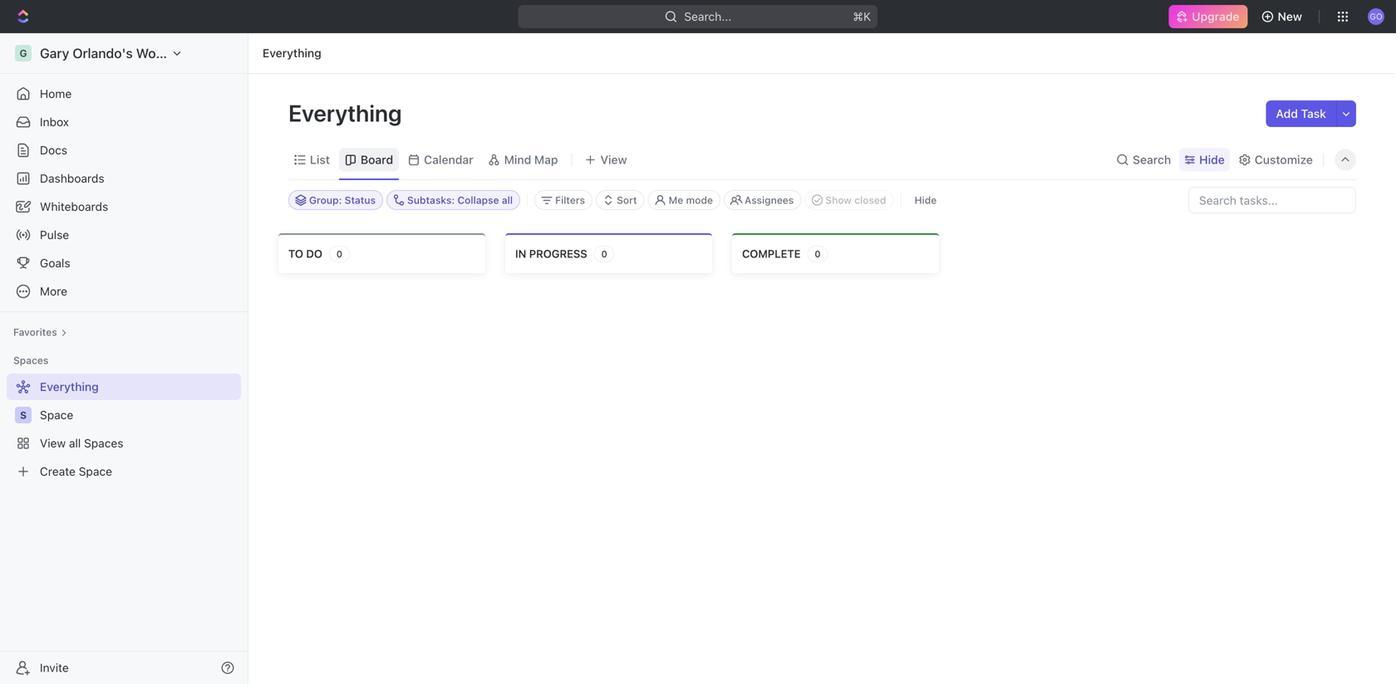 Task type: locate. For each thing, give the bounding box(es) containing it.
1 vertical spatial hide
[[914, 194, 937, 206]]

0 vertical spatial space
[[40, 408, 73, 422]]

docs
[[40, 143, 67, 157]]

3 0 from the left
[[815, 249, 821, 260]]

view
[[600, 153, 627, 167], [40, 437, 66, 450]]

go button
[[1363, 3, 1389, 30]]

view for view
[[600, 153, 627, 167]]

new
[[1278, 10, 1302, 23]]

show closed
[[825, 194, 886, 206]]

0 vertical spatial hide
[[1199, 153, 1225, 167]]

0 vertical spatial view
[[600, 153, 627, 167]]

tree
[[7, 374, 241, 485]]

1 horizontal spatial hide
[[1199, 153, 1225, 167]]

1 vertical spatial view
[[40, 437, 66, 450]]

tree inside the "sidebar" navigation
[[7, 374, 241, 485]]

2 vertical spatial everything
[[40, 380, 99, 394]]

0 vertical spatial spaces
[[13, 355, 49, 366]]

gary orlando's workspace, , element
[[15, 45, 32, 61]]

1 vertical spatial everything link
[[7, 374, 238, 401]]

spaces inside tree
[[84, 437, 123, 450]]

search...
[[684, 10, 732, 23]]

search
[[1133, 153, 1171, 167]]

0 vertical spatial everything
[[263, 46, 321, 60]]

in
[[515, 248, 526, 260]]

1 horizontal spatial view
[[600, 153, 627, 167]]

board
[[361, 153, 393, 167]]

1 horizontal spatial all
[[502, 194, 513, 206]]

1 vertical spatial spaces
[[84, 437, 123, 450]]

favorites button
[[7, 322, 74, 342]]

hide right search
[[1199, 153, 1225, 167]]

tree containing everything
[[7, 374, 241, 485]]

0 right do
[[336, 249, 342, 260]]

0 right progress
[[601, 249, 607, 260]]

collapse
[[457, 194, 499, 206]]

1 vertical spatial space
[[79, 465, 112, 479]]

search button
[[1111, 148, 1176, 172]]

customize button
[[1233, 148, 1318, 172]]

1 vertical spatial all
[[69, 437, 81, 450]]

go
[[1370, 11, 1382, 21]]

1 vertical spatial everything
[[288, 99, 407, 127]]

s
[[20, 410, 27, 421]]

whiteboards
[[40, 200, 108, 214]]

sort button
[[596, 190, 645, 210]]

0 horizontal spatial hide
[[914, 194, 937, 206]]

more button
[[7, 278, 241, 305]]

view button
[[579, 140, 633, 179]]

spaces down favorites
[[13, 355, 49, 366]]

hide right closed
[[914, 194, 937, 206]]

1 horizontal spatial everything link
[[258, 43, 326, 63]]

show closed button
[[805, 190, 894, 210]]

0 horizontal spatial 0
[[336, 249, 342, 260]]

view inside view all spaces link
[[40, 437, 66, 450]]

upgrade
[[1192, 10, 1239, 23]]

1 0 from the left
[[336, 249, 342, 260]]

2 0 from the left
[[601, 249, 607, 260]]

more
[[40, 285, 67, 298]]

create
[[40, 465, 76, 479]]

0 horizontal spatial spaces
[[13, 355, 49, 366]]

add task button
[[1266, 101, 1336, 127]]

inbox link
[[7, 109, 241, 135]]

gary
[[40, 45, 69, 61]]

home link
[[7, 81, 241, 107]]

calendar
[[424, 153, 473, 167]]

docs link
[[7, 137, 241, 164]]

0 horizontal spatial everything link
[[7, 374, 238, 401]]

all up create space
[[69, 437, 81, 450]]

closed
[[854, 194, 886, 206]]

0 horizontal spatial all
[[69, 437, 81, 450]]

group: status
[[309, 194, 376, 206]]

view inside view button
[[600, 153, 627, 167]]

filters button
[[534, 190, 593, 210]]

spaces
[[13, 355, 49, 366], [84, 437, 123, 450]]

0 vertical spatial everything link
[[258, 43, 326, 63]]

home
[[40, 87, 72, 101]]

0 right the complete on the top
[[815, 249, 821, 260]]

everything inside tree
[[40, 380, 99, 394]]

everything
[[263, 46, 321, 60], [288, 99, 407, 127], [40, 380, 99, 394]]

0 for progress
[[601, 249, 607, 260]]

all
[[502, 194, 513, 206], [69, 437, 81, 450]]

0 for do
[[336, 249, 342, 260]]

all right collapse
[[502, 194, 513, 206]]

subtasks:
[[407, 194, 455, 206]]

view up sort dropdown button at the left of the page
[[600, 153, 627, 167]]

add
[[1276, 107, 1298, 120]]

customize
[[1255, 153, 1313, 167]]

sort
[[617, 194, 637, 206]]

gary orlando's workspace
[[40, 45, 205, 61]]

view up the create
[[40, 437, 66, 450]]

status
[[345, 194, 376, 206]]

2 horizontal spatial 0
[[815, 249, 821, 260]]

invite
[[40, 661, 69, 675]]

mind map link
[[501, 148, 558, 172]]

view all spaces
[[40, 437, 123, 450]]

hide button
[[1179, 148, 1230, 172]]

space right space, , element
[[40, 408, 73, 422]]

1 horizontal spatial 0
[[601, 249, 607, 260]]

dashboards link
[[7, 165, 241, 192]]

1 horizontal spatial spaces
[[84, 437, 123, 450]]

everything link
[[258, 43, 326, 63], [7, 374, 238, 401]]

0
[[336, 249, 342, 260], [601, 249, 607, 260], [815, 249, 821, 260]]

workspace
[[136, 45, 205, 61]]

space
[[40, 408, 73, 422], [79, 465, 112, 479]]

0 horizontal spatial view
[[40, 437, 66, 450]]

spaces up create space link
[[84, 437, 123, 450]]

upgrade link
[[1169, 5, 1248, 28]]

goals
[[40, 256, 70, 270]]

g
[[19, 47, 27, 59]]

space down view all spaces
[[79, 465, 112, 479]]

whiteboards link
[[7, 194, 241, 220]]

everything link inside the "sidebar" navigation
[[7, 374, 238, 401]]

hide
[[1199, 153, 1225, 167], [914, 194, 937, 206]]



Task type: describe. For each thing, give the bounding box(es) containing it.
goals link
[[7, 250, 241, 277]]

complete
[[742, 248, 801, 260]]

space, , element
[[15, 407, 32, 424]]

new button
[[1254, 3, 1312, 30]]

group:
[[309, 194, 342, 206]]

filters
[[555, 194, 585, 206]]

mind map
[[504, 153, 558, 167]]

list
[[310, 153, 330, 167]]

me
[[669, 194, 683, 206]]

inbox
[[40, 115, 69, 129]]

calendar link
[[421, 148, 473, 172]]

board link
[[357, 148, 393, 172]]

to do
[[288, 248, 322, 260]]

dashboards
[[40, 172, 104, 185]]

favorites
[[13, 327, 57, 338]]

sidebar navigation
[[0, 33, 252, 685]]

pulse link
[[7, 222, 241, 248]]

space link
[[40, 402, 238, 429]]

assignees button
[[724, 190, 801, 210]]

view button
[[579, 148, 633, 172]]

task
[[1301, 107, 1326, 120]]

view all spaces link
[[7, 430, 238, 457]]

progress
[[529, 248, 587, 260]]

to
[[288, 248, 303, 260]]

0 vertical spatial all
[[502, 194, 513, 206]]

assignees
[[745, 194, 794, 206]]

subtasks: collapse all
[[407, 194, 513, 206]]

me mode button
[[648, 190, 720, 210]]

all inside view all spaces link
[[69, 437, 81, 450]]

hide inside button
[[914, 194, 937, 206]]

in progress
[[515, 248, 587, 260]]

0 horizontal spatial space
[[40, 408, 73, 422]]

map
[[534, 153, 558, 167]]

me mode
[[669, 194, 713, 206]]

list link
[[307, 148, 330, 172]]

do
[[306, 248, 322, 260]]

hide inside dropdown button
[[1199, 153, 1225, 167]]

view for view all spaces
[[40, 437, 66, 450]]

everything for the rightmost 'everything' "link"
[[263, 46, 321, 60]]

show
[[825, 194, 852, 206]]

mode
[[686, 194, 713, 206]]

⌘k
[[853, 10, 871, 23]]

1 horizontal spatial space
[[79, 465, 112, 479]]

hide button
[[908, 190, 943, 210]]

everything for 'everything' "link" within the "sidebar" navigation
[[40, 380, 99, 394]]

create space
[[40, 465, 112, 479]]

mind
[[504, 153, 531, 167]]

create space link
[[7, 459, 238, 485]]

Search tasks... text field
[[1189, 188, 1355, 213]]

orlando's
[[73, 45, 133, 61]]

pulse
[[40, 228, 69, 242]]

add task
[[1276, 107, 1326, 120]]



Task type: vqa. For each thing, say whether or not it's contained in the screenshot.
'Me'
yes



